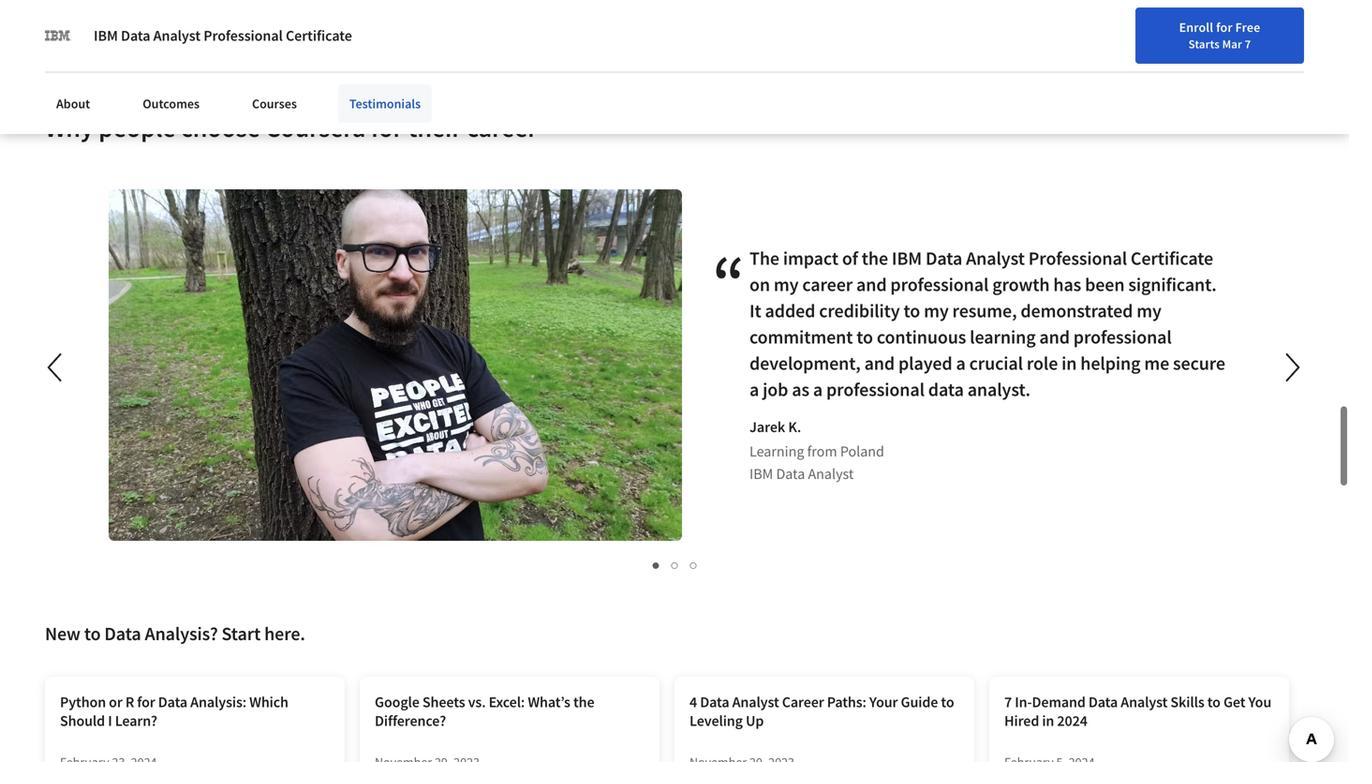 Task type: describe. For each thing, give the bounding box(es) containing it.
data inside " the impact of the ibm data analyst professional certificate on my career and professional growth has been significant. it added credibility to my resume, demonstrated my commitment to continuous learning and professional development, and played a crucial role in helping me secure a job as a professional data analyst.
[[926, 246, 963, 270]]

free for enroll for free starts mar 7
[[1236, 19, 1261, 36]]

1 horizontal spatial new
[[1135, 22, 1160, 38]]

leveling
[[690, 711, 743, 730]]

4 data analyst career paths: your guide to leveling up link
[[675, 677, 975, 762]]

0 vertical spatial and
[[857, 273, 887, 296]]

to down the credibility
[[857, 325, 874, 349]]

coursera
[[266, 111, 366, 144]]

0 vertical spatial professional
[[204, 26, 283, 45]]

crucial
[[970, 351, 1024, 375]]

2024
[[1058, 711, 1088, 730]]

as
[[792, 378, 810, 401]]

from
[[808, 442, 838, 461]]

vs.
[[468, 693, 486, 711]]

which
[[249, 693, 289, 711]]

python or r for data analysis: which should i learn?
[[60, 693, 289, 730]]

paths:
[[827, 693, 867, 711]]

0 horizontal spatial career
[[467, 111, 538, 144]]

development,
[[750, 351, 861, 375]]

new to data analysis? start here.
[[45, 622, 305, 645]]

up
[[746, 711, 764, 730]]

job
[[763, 378, 789, 401]]

join for free link
[[1262, 15, 1344, 50]]

impact
[[783, 246, 839, 270]]

google sheets vs. excel: what's the difference?
[[375, 693, 595, 730]]

i
[[108, 711, 112, 730]]

log
[[1217, 22, 1237, 38]]

the inside "google sheets vs. excel: what's the difference?"
[[574, 693, 595, 711]]

"
[[712, 235, 746, 334]]

continuous
[[877, 325, 967, 349]]

to up continuous
[[904, 299, 921, 322]]

0 vertical spatial professional
[[891, 273, 989, 296]]

to up "python"
[[84, 622, 101, 645]]

choose
[[181, 111, 260, 144]]

added
[[765, 299, 816, 322]]

people
[[98, 111, 176, 144]]

your
[[870, 693, 898, 711]]

been
[[1086, 273, 1125, 296]]

outcomes
[[143, 95, 200, 112]]

1 horizontal spatial my
[[924, 299, 949, 322]]

of
[[843, 246, 859, 270]]

demonstrated
[[1021, 299, 1134, 322]]

hired
[[1005, 711, 1040, 730]]

or
[[109, 693, 123, 711]]

analysis?
[[145, 622, 218, 645]]

difference?
[[375, 711, 446, 730]]

starts
[[1189, 37, 1220, 52]]

0 horizontal spatial my
[[774, 273, 799, 296]]

4 data analyst career paths: your guide to leveling up
[[690, 693, 955, 730]]

find your new career link
[[1072, 19, 1208, 42]]

7 in-demand data analyst skills to get you hired in 2024 link
[[990, 677, 1290, 762]]

ibm for "
[[892, 246, 922, 270]]

google sheets vs. excel: what's the difference? link
[[360, 677, 660, 762]]

slides element
[[79, 555, 1271, 574]]

" the impact of the ibm data analyst professional certificate on my career and professional growth has been significant. it added credibility to my resume, demonstrated my commitment to continuous learning and professional development, and played a crucial role in helping me secure a job as a professional data analyst.
[[712, 235, 1226, 401]]

secure
[[1174, 351, 1226, 375]]

me
[[1145, 351, 1170, 375]]

excel:
[[489, 693, 525, 711]]

testimonials link
[[338, 84, 432, 123]]

in inside " the impact of the ibm data analyst professional certificate on my career and professional growth has been significant. it added credibility to my resume, demonstrated my commitment to continuous learning and professional development, and played a crucial role in helping me secure a job as a professional data analyst.
[[1062, 351, 1077, 375]]

7 in-demand data analyst skills to get you hired in 2024
[[1005, 693, 1272, 730]]

about link
[[45, 84, 101, 123]]

why people choose coursera for their career
[[45, 111, 538, 144]]

ibm image
[[45, 22, 71, 49]]

analyst inside jarek k. learning from poland ibm data analyst
[[808, 464, 854, 483]]

demand
[[1033, 693, 1086, 711]]

courses
[[252, 95, 297, 112]]

1 horizontal spatial a
[[814, 378, 823, 401]]

analyst inside 7 in-demand data analyst skills to get you hired in 2024
[[1121, 693, 1168, 711]]

you
[[1249, 693, 1272, 711]]

analyst up outcomes link
[[153, 26, 201, 45]]

jarek k. learning from poland ibm data analyst
[[750, 418, 885, 483]]

should
[[60, 711, 105, 730]]

to inside 7 in-demand data analyst skills to get you hired in 2024
[[1208, 693, 1221, 711]]

career for analyst
[[782, 693, 825, 711]]

4
[[690, 693, 698, 711]]

resume,
[[953, 299, 1018, 322]]

log in
[[1217, 22, 1250, 38]]

data
[[929, 378, 964, 401]]

played
[[899, 351, 953, 375]]

analysis:
[[190, 693, 247, 711]]

professional inside " the impact of the ibm data analyst professional certificate on my career and professional growth has been significant. it added credibility to my resume, demonstrated my commitment to continuous learning and professional development, and played a crucial role in helping me secure a job as a professional data analyst.
[[1029, 246, 1128, 270]]

courses link
[[241, 84, 308, 123]]

enroll
[[1180, 19, 1214, 36]]

learn?
[[115, 711, 157, 730]]

mar
[[1223, 37, 1243, 52]]

7 inside enroll for free starts mar 7
[[1245, 37, 1252, 52]]

free for join for free
[[1314, 24, 1339, 41]]



Task type: vqa. For each thing, say whether or not it's contained in the screenshot.
go to next testimonial icon on the right of page
yes



Task type: locate. For each thing, give the bounding box(es) containing it.
a left job
[[750, 378, 759, 401]]

career inside 4 data analyst career paths: your guide to leveling up
[[782, 693, 825, 711]]

role
[[1027, 351, 1059, 375]]

2 vertical spatial and
[[865, 351, 895, 375]]

2 horizontal spatial my
[[1137, 299, 1162, 322]]

data up outcomes
[[121, 26, 150, 45]]

1 vertical spatial the
[[574, 693, 595, 711]]

for right join
[[1294, 24, 1311, 41]]

professional up courses link
[[204, 26, 283, 45]]

ibm
[[94, 26, 118, 45], [892, 246, 922, 270], [750, 464, 774, 483]]

the
[[862, 246, 889, 270], [574, 693, 595, 711]]

on
[[750, 273, 771, 296]]

ibm data analyst professional certificate
[[94, 26, 352, 45]]

certificate up significant.
[[1131, 246, 1214, 270]]

to right guide
[[942, 693, 955, 711]]

in-
[[1015, 693, 1033, 711]]

0 horizontal spatial new
[[45, 622, 81, 645]]

career for new
[[1162, 22, 1199, 38]]

analyst up the growth
[[967, 246, 1025, 270]]

google
[[375, 693, 420, 711]]

enroll for free starts mar 7
[[1180, 19, 1261, 52]]

in left the 2024
[[1043, 711, 1055, 730]]

career inside " the impact of the ibm data analyst professional certificate on my career and professional growth has been significant. it added credibility to my resume, demonstrated my commitment to continuous learning and professional development, and played a crucial role in helping me secure a job as a professional data analyst.
[[803, 273, 853, 296]]

1 horizontal spatial in
[[1062, 351, 1077, 375]]

learning
[[970, 325, 1036, 349]]

0 vertical spatial in
[[1062, 351, 1077, 375]]

data inside python or r for data analysis: which should i learn?
[[158, 693, 188, 711]]

certificate inside " the impact of the ibm data analyst professional certificate on my career and professional growth has been significant. it added credibility to my resume, demonstrated my commitment to continuous learning and professional development, and played a crucial role in helping me secure a job as a professional data analyst.
[[1131, 246, 1214, 270]]

analyst inside 4 data analyst career paths: your guide to leveling up
[[733, 693, 780, 711]]

my
[[774, 273, 799, 296], [924, 299, 949, 322], [1137, 299, 1162, 322]]

a
[[957, 351, 966, 375], [750, 378, 759, 401], [814, 378, 823, 401]]

0 vertical spatial ibm
[[94, 26, 118, 45]]

0 vertical spatial career
[[467, 111, 538, 144]]

new up "python"
[[45, 622, 81, 645]]

professional
[[204, 26, 283, 45], [1029, 246, 1128, 270]]

a right "as"
[[814, 378, 823, 401]]

0 horizontal spatial 7
[[1005, 693, 1012, 711]]

the inside " the impact of the ibm data analyst professional certificate on my career and professional growth has been significant. it added credibility to my resume, demonstrated my commitment to continuous learning and professional development, and played a crucial role in helping me secure a job as a professional data analyst.
[[862, 246, 889, 270]]

it
[[750, 299, 762, 322]]

1 vertical spatial new
[[45, 622, 81, 645]]

ibm right the ibm icon
[[94, 26, 118, 45]]

1 vertical spatial professional
[[1074, 325, 1172, 349]]

in inside 7 in-demand data analyst skills to get you hired in 2024
[[1043, 711, 1055, 730]]

find your new career
[[1081, 22, 1199, 38]]

coursera image
[[22, 15, 142, 45]]

analyst.
[[968, 378, 1031, 401]]

data up resume,
[[926, 246, 963, 270]]

why
[[45, 111, 93, 144]]

growth
[[993, 273, 1050, 296]]

0 horizontal spatial free
[[1236, 19, 1261, 36]]

7 left in-
[[1005, 693, 1012, 711]]

to inside 4 data analyst career paths: your guide to leveling up
[[942, 693, 955, 711]]

join
[[1267, 24, 1292, 41]]

2 horizontal spatial ibm
[[892, 246, 922, 270]]

1 horizontal spatial ibm
[[750, 464, 774, 483]]

to
[[904, 299, 921, 322], [857, 325, 874, 349], [84, 622, 101, 645], [942, 693, 955, 711], [1208, 693, 1221, 711]]

my down significant.
[[1137, 299, 1162, 322]]

1 vertical spatial career
[[782, 693, 825, 711]]

find
[[1081, 22, 1105, 38]]

1 horizontal spatial professional
[[1029, 246, 1128, 270]]

7 inside 7 in-demand data analyst skills to get you hired in 2024
[[1005, 693, 1012, 711]]

0 vertical spatial 7
[[1245, 37, 1252, 52]]

testimonials
[[350, 95, 421, 112]]

to left 'get'
[[1208, 693, 1221, 711]]

0 vertical spatial certificate
[[286, 26, 352, 45]]

ibm for jarek
[[750, 464, 774, 483]]

1 vertical spatial professional
[[1029, 246, 1128, 270]]

skills
[[1171, 693, 1205, 711]]

professional up resume,
[[891, 273, 989, 296]]

certificate
[[286, 26, 352, 45], [1131, 246, 1214, 270]]

1 vertical spatial certificate
[[1131, 246, 1214, 270]]

the right the of
[[862, 246, 889, 270]]

what's
[[528, 693, 571, 711]]

career right their
[[467, 111, 538, 144]]

data inside jarek k. learning from poland ibm data analyst
[[777, 464, 805, 483]]

professional down 'played'
[[827, 378, 925, 401]]

free right join
[[1314, 24, 1339, 41]]

outcomes link
[[131, 84, 211, 123]]

1 horizontal spatial career
[[803, 273, 853, 296]]

free up mar
[[1236, 19, 1261, 36]]

sheets
[[423, 693, 465, 711]]

learner jarek k poland image
[[109, 189, 682, 541]]

r
[[125, 693, 134, 711]]

for inside python or r for data analysis: which should i learn?
[[137, 693, 155, 711]]

for
[[1217, 19, 1233, 36], [1294, 24, 1311, 41], [371, 111, 403, 144], [137, 693, 155, 711]]

free inside enroll for free starts mar 7
[[1236, 19, 1261, 36]]

0 horizontal spatial career
[[782, 693, 825, 711]]

ibm inside jarek k. learning from poland ibm data analyst
[[750, 464, 774, 483]]

and left 'played'
[[865, 351, 895, 375]]

data inside 7 in-demand data analyst skills to get you hired in 2024
[[1089, 693, 1118, 711]]

None search field
[[267, 12, 576, 49]]

their
[[408, 111, 462, 144]]

professional up helping
[[1074, 325, 1172, 349]]

1 vertical spatial 7
[[1005, 693, 1012, 711]]

1 horizontal spatial free
[[1314, 24, 1339, 41]]

2 horizontal spatial a
[[957, 351, 966, 375]]

ibm right the of
[[892, 246, 922, 270]]

in
[[1240, 22, 1250, 38]]

my up continuous
[[924, 299, 949, 322]]

analyst
[[153, 26, 201, 45], [967, 246, 1025, 270], [808, 464, 854, 483], [733, 693, 780, 711], [1121, 693, 1168, 711]]

1 horizontal spatial the
[[862, 246, 889, 270]]

go to next testimonial image
[[1272, 345, 1315, 390]]

k.
[[789, 418, 802, 436]]

1 vertical spatial in
[[1043, 711, 1055, 730]]

and
[[857, 273, 887, 296], [1040, 325, 1070, 349], [865, 351, 895, 375]]

career
[[1162, 22, 1199, 38], [782, 693, 825, 711]]

has
[[1054, 273, 1082, 296]]

analyst left "skills"
[[1121, 693, 1168, 711]]

and up role
[[1040, 325, 1070, 349]]

data down "learning"
[[777, 464, 805, 483]]

commitment
[[750, 325, 853, 349]]

1 horizontal spatial career
[[1162, 22, 1199, 38]]

0 vertical spatial career
[[1162, 22, 1199, 38]]

data right "learn?"
[[158, 693, 188, 711]]

data left analysis?
[[104, 622, 141, 645]]

2 vertical spatial professional
[[827, 378, 925, 401]]

here.
[[264, 622, 305, 645]]

a up data
[[957, 351, 966, 375]]

1 vertical spatial and
[[1040, 325, 1070, 349]]

learning
[[750, 442, 805, 461]]

for right r
[[137, 693, 155, 711]]

analyst right 4
[[733, 693, 780, 711]]

about
[[56, 95, 90, 112]]

7
[[1245, 37, 1252, 52], [1005, 693, 1012, 711]]

professional
[[891, 273, 989, 296], [1074, 325, 1172, 349], [827, 378, 925, 401]]

new
[[1135, 22, 1160, 38], [45, 622, 81, 645]]

ibm inside " the impact of the ibm data analyst professional certificate on my career and professional growth has been significant. it added credibility to my resume, demonstrated my commitment to continuous learning and professional development, and played a crucial role in helping me secure a job as a professional data analyst.
[[892, 246, 922, 270]]

significant.
[[1129, 273, 1217, 296]]

0 horizontal spatial the
[[574, 693, 595, 711]]

for up mar
[[1217, 19, 1233, 36]]

career down impact
[[803, 273, 853, 296]]

poland
[[841, 442, 885, 461]]

go to previous testimonial image
[[35, 345, 78, 390], [47, 353, 62, 382]]

python
[[60, 693, 106, 711]]

credibility
[[820, 299, 900, 322]]

professional up has
[[1029, 246, 1128, 270]]

1 vertical spatial career
[[803, 273, 853, 296]]

get
[[1224, 693, 1246, 711]]

0 vertical spatial new
[[1135, 22, 1160, 38]]

the
[[750, 246, 780, 270]]

data
[[121, 26, 150, 45], [926, 246, 963, 270], [777, 464, 805, 483], [104, 622, 141, 645], [158, 693, 188, 711], [700, 693, 730, 711], [1089, 693, 1118, 711]]

data right the 2024
[[1089, 693, 1118, 711]]

and up the credibility
[[857, 273, 887, 296]]

jarek
[[750, 418, 786, 436]]

career
[[467, 111, 538, 144], [803, 273, 853, 296]]

guide
[[901, 693, 939, 711]]

1 horizontal spatial 7
[[1245, 37, 1252, 52]]

data right 4
[[700, 693, 730, 711]]

data inside 4 data analyst career paths: your guide to leveling up
[[700, 693, 730, 711]]

certificate up courses link
[[286, 26, 352, 45]]

ibm down "learning"
[[750, 464, 774, 483]]

for left their
[[371, 111, 403, 144]]

new right your
[[1135, 22, 1160, 38]]

my right on
[[774, 273, 799, 296]]

the right what's
[[574, 693, 595, 711]]

start
[[222, 622, 261, 645]]

0 horizontal spatial ibm
[[94, 26, 118, 45]]

2 vertical spatial ibm
[[750, 464, 774, 483]]

0 horizontal spatial a
[[750, 378, 759, 401]]

0 horizontal spatial professional
[[204, 26, 283, 45]]

join for free
[[1267, 24, 1339, 41]]

for inside enroll for free starts mar 7
[[1217, 19, 1233, 36]]

0 vertical spatial the
[[862, 246, 889, 270]]

analyst inside " the impact of the ibm data analyst professional certificate on my career and professional growth has been significant. it added credibility to my resume, demonstrated my commitment to continuous learning and professional development, and played a crucial role in helping me secure a job as a professional data analyst.
[[967, 246, 1025, 270]]

in right role
[[1062, 351, 1077, 375]]

1 horizontal spatial certificate
[[1131, 246, 1214, 270]]

your
[[1108, 22, 1133, 38]]

analyst down from on the bottom of the page
[[808, 464, 854, 483]]

7 right mar
[[1245, 37, 1252, 52]]

0 horizontal spatial in
[[1043, 711, 1055, 730]]

1 vertical spatial ibm
[[892, 246, 922, 270]]

0 horizontal spatial certificate
[[286, 26, 352, 45]]



